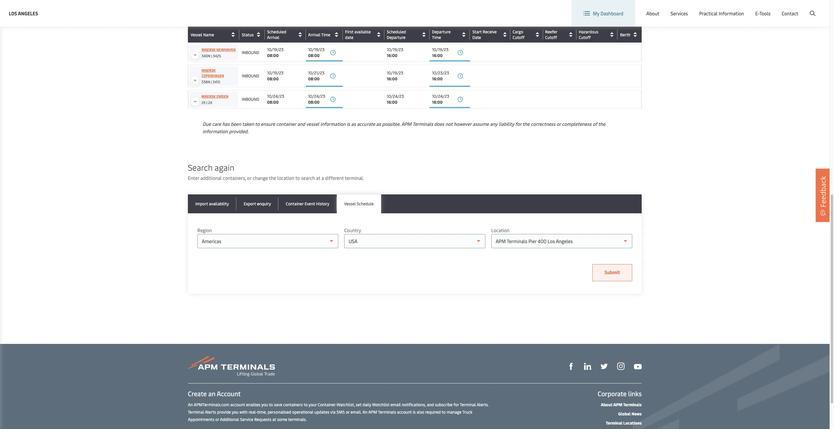 Task type: vqa. For each thing, say whether or not it's contained in the screenshot.
the rightmost that
no



Task type: describe. For each thing, give the bounding box(es) containing it.
start
[[473, 29, 482, 35]]

search again enter additional containers, or change the location to search at a different terminal.
[[188, 162, 364, 181]]

an
[[208, 389, 215, 398]]

daily
[[363, 402, 371, 408]]

date
[[473, 35, 481, 40]]

1 10/24/23 16:00 from the left
[[387, 93, 404, 105]]

1 vertical spatial create
[[188, 389, 207, 398]]

0 vertical spatial information
[[320, 121, 346, 127]]

1 10/24/23 08:00 from the left
[[267, 93, 284, 105]]

services
[[671, 10, 688, 17]]

personalised
[[268, 409, 291, 415]]

terminal locations link
[[606, 420, 642, 426]]

0 vertical spatial terminal
[[460, 402, 476, 408]]

updates
[[314, 409, 329, 415]]

is inside an apmterminals.com account enables you to save containers to your container watchlist, set daily watchlist email notifications, and subscribe for terminal alerts. terminal alerts provide you with real-time, personalised operational updates via sms or email. an apm terminals account is also required to manage truck appointments or additional service requests at some terminals.
[[413, 409, 416, 415]]

email.
[[351, 409, 362, 415]]

and inside an apmterminals.com account enables you to save containers to your container watchlist, set daily watchlist email notifications, and subscribe for terminal alerts. terminal alerts provide you with real-time, personalised operational updates via sms or email. an apm terminals account is also required to manage truck appointments or additional service requests at some terminals.
[[427, 402, 434, 408]]

additional
[[220, 417, 239, 422]]

cutoff for hazardous
[[579, 35, 591, 40]]

linkedin image
[[584, 363, 591, 370]]

practical information
[[699, 10, 744, 17]]

10/17/23 for 16:00
[[387, 25, 403, 31]]

10/23/23
[[432, 70, 449, 76]]

vessel schedule button
[[337, 194, 381, 213]]

information
[[719, 10, 744, 17]]

1 as from the left
[[351, 121, 356, 127]]

save
[[274, 402, 282, 408]]

16:00 inside the 10/23/23 16:00
[[432, 76, 443, 82]]

time for arrival time
[[321, 32, 330, 37]]

arrival inside 'button'
[[308, 32, 320, 37]]

enables
[[246, 402, 260, 408]]

10/21/23
[[308, 70, 324, 76]]

for inside an apmterminals.com account enables you to save containers to your container watchlist, set daily watchlist email notifications, and subscribe for terminal alerts. terminal alerts provide you with real-time, personalised operational updates via sms or email. an apm terminals account is also required to manage truck appointments or additional service requests at some terminals.
[[454, 402, 459, 408]]

10/18/23 08:00
[[308, 25, 325, 37]]

10/17/23 for 08:00
[[267, 25, 283, 31]]

or inside search again enter additional containers, or change the location to search at a different terminal.
[[247, 175, 252, 181]]

news
[[632, 411, 642, 417]]

2 10/24/23 16:00 from the left
[[432, 93, 449, 105]]

cutoff for reefer
[[545, 35, 557, 40]]

scheduled for departure
[[387, 29, 406, 35]]

hazardous cutoff button
[[579, 29, 616, 40]]

1 vertical spatial account
[[217, 389, 241, 398]]

1 vertical spatial information
[[203, 128, 228, 134]]

maersk for 10/19/23
[[202, 47, 216, 52]]

maersk for 10/24/23
[[202, 94, 216, 99]]

ensure
[[261, 121, 275, 127]]

availability
[[209, 201, 229, 207]]

time for departure time
[[432, 35, 441, 40]]

care
[[212, 121, 221, 127]]

for inside due care has been taken to ensure container and vessel information is as accurate as possible. apm terminals does not however assume any liability for the correctness or completeness of the information provided.
[[515, 121, 522, 127]]

has
[[222, 121, 230, 127]]

338n for maersk essex 338n | 342s
[[202, 32, 210, 37]]

subscribe
[[435, 402, 453, 408]]

export еnquiry button
[[236, 194, 278, 213]]

| for 10/21/23
[[211, 79, 212, 84]]

maersk for 10/21/23
[[202, 68, 216, 73]]

import availability button
[[188, 194, 236, 213]]

alerts.
[[477, 402, 489, 408]]

inbound for 10/24/23
[[242, 96, 259, 102]]

and inside due care has been taken to ensure container and vessel information is as accurate as possible. apm terminals does not however assume any liability for the correctness or completeness of the information provided.
[[297, 121, 305, 127]]

| inside maersk essex 338n | 342s
[[211, 32, 212, 37]]

16:00 inside 10/20/23 16:00
[[432, 31, 443, 37]]

container inside button
[[286, 201, 304, 207]]

switch
[[663, 5, 678, 12]]

08:00 inside 10/21/23 08:00
[[308, 76, 320, 82]]

10/20/23 16:00
[[432, 25, 449, 37]]

2 as from the left
[[376, 121, 381, 127]]

apmterminals.com
[[194, 402, 229, 408]]

my dashboard button
[[584, 0, 623, 27]]

vessel for vessel schedule
[[344, 201, 356, 207]]

scheduled arrival button
[[267, 29, 304, 40]]

maersk copenhagen 338n | 341s
[[202, 68, 224, 84]]

submit button
[[592, 264, 632, 281]]

truck
[[462, 409, 473, 415]]

0 vertical spatial you
[[261, 402, 268, 408]]

or inside due care has been taken to ensure container and vessel information is as accurate as possible. apm terminals does not however assume any liability for the correctness or completeness of the information provided.
[[557, 121, 561, 127]]

16:00 inside the 10/17/23 16:00
[[387, 31, 397, 37]]

practical information button
[[699, 0, 744, 27]]

provided.
[[229, 128, 249, 134]]

about button
[[647, 0, 659, 27]]

emden
[[216, 94, 229, 99]]

liability
[[499, 121, 514, 127]]

10/17/23 08:00
[[267, 25, 283, 37]]

event
[[305, 201, 315, 207]]

inbound for 10/21/23
[[242, 73, 259, 79]]

terminals inside an apmterminals.com account enables you to save containers to your container watchlist, set daily watchlist email notifications, and subscribe for terminal alerts. terminal alerts provide you with real-time, personalised operational updates via sms or email. an apm terminals account is also required to manage truck appointments or additional service requests at some terminals.
[[378, 409, 396, 415]]

dashboard
[[601, 10, 623, 17]]

search
[[301, 175, 315, 181]]

global for global news
[[618, 411, 631, 417]]

history
[[316, 201, 329, 207]]

2 horizontal spatial terminals
[[623, 402, 642, 408]]

10/17/23 16:00
[[387, 25, 403, 37]]

1 10/24/23 from the left
[[267, 93, 284, 99]]

country
[[344, 227, 361, 233]]

contact
[[782, 10, 798, 17]]

newhaven
[[216, 47, 236, 52]]

however
[[454, 121, 472, 127]]

inbound for 10/19/23
[[242, 50, 259, 55]]

0 vertical spatial account
[[230, 402, 245, 408]]

at inside search again enter additional containers, or change the location to search at a different terminal.
[[316, 175, 320, 181]]

twitter image
[[601, 363, 608, 370]]

facebook image
[[568, 363, 575, 370]]

feedback
[[818, 176, 828, 207]]

arrival time button
[[308, 30, 341, 39]]

maersk inside maersk essex 338n | 342s
[[202, 26, 216, 31]]

4 10/24/23 from the left
[[432, 93, 449, 99]]

arrival inside "scheduled arrival"
[[267, 35, 279, 40]]

departure inside the 'scheduled departure'
[[387, 35, 406, 40]]

been
[[231, 121, 241, 127]]

apm inside due care has been taken to ensure container and vessel information is as accurate as possible. apm terminals does not however assume any liability for the correctness or completeness of the information provided.
[[401, 121, 412, 127]]

2 horizontal spatial apm
[[613, 402, 622, 408]]

apm inside an apmterminals.com account enables you to save containers to your container watchlist, set daily watchlist email notifications, and subscribe for terminal alerts. terminal alerts provide you with real-time, personalised operational updates via sms or email. an apm terminals account is also required to manage truck appointments or additional service requests at some terminals.
[[368, 409, 377, 415]]

menu
[[731, 5, 743, 12]]

you tube link
[[634, 362, 642, 370]]

scheduled for arrival
[[267, 29, 286, 35]]

10/23/23 16:00
[[432, 70, 449, 82]]

| for 10/19/23
[[211, 53, 212, 58]]

scheduled departure
[[387, 29, 406, 40]]

change
[[253, 175, 268, 181]]

338n for maersk copenhagen 338n | 341s
[[202, 79, 210, 84]]

08:00 inside 10/18/23 08:00
[[308, 31, 320, 37]]

corporate
[[598, 389, 627, 398]]

due care has been taken to ensure container and vessel information is as accurate as possible. apm terminals does not however assume any liability for the correctness or completeness of the information provided.
[[203, 121, 605, 134]]

2 10/24/23 from the left
[[308, 93, 325, 99]]

еnquiry
[[257, 201, 271, 207]]

maersk essex 338n | 342s
[[202, 26, 227, 37]]

appointments
[[188, 417, 214, 422]]

requests
[[254, 417, 271, 422]]

also
[[417, 409, 424, 415]]

vessel name
[[191, 32, 214, 37]]

switch location
[[663, 5, 697, 12]]

first available date
[[345, 29, 371, 40]]

to inside search again enter additional containers, or change the location to search at a different terminal.
[[295, 175, 300, 181]]

not
[[446, 121, 453, 127]]

reefer cutoff
[[545, 29, 557, 40]]

login / create account
[[771, 5, 819, 12]]

apmt footer logo image
[[188, 356, 275, 376]]

| for 10/24/23
[[206, 100, 207, 105]]

an apmterminals.com account enables you to save containers to your container watchlist, set daily watchlist email notifications, and subscribe for terminal alerts. terminal alerts provide you with real-time, personalised operational updates via sms or email. an apm terminals account is also required to manage truck appointments or additional service requests at some terminals.
[[188, 402, 489, 422]]

is inside due care has been taken to ensure container and vessel information is as accurate as possible. apm terminals does not however assume any liability for the correctness or completeness of the information provided.
[[347, 121, 350, 127]]

terminals.
[[288, 417, 307, 422]]

to inside due care has been taken to ensure container and vessel information is as accurate as possible. apm terminals does not however assume any liability for the correctness or completeness of the information provided.
[[255, 121, 260, 127]]



Task type: locate. For each thing, give the bounding box(es) containing it.
information down care
[[203, 128, 228, 134]]

time inside departure time
[[432, 35, 441, 40]]

08:00
[[267, 31, 279, 37], [308, 31, 320, 37], [267, 53, 279, 58], [308, 53, 320, 58], [267, 76, 279, 82], [308, 76, 320, 82], [267, 99, 279, 105], [308, 99, 320, 105]]

0 vertical spatial account
[[801, 5, 819, 12]]

available
[[354, 29, 371, 35]]

maersk left emden
[[202, 94, 216, 99]]

container event history button
[[278, 194, 337, 213]]

provide
[[217, 409, 231, 415]]

338n inside maersk copenhagen 338n | 341s
[[202, 79, 210, 84]]

0 vertical spatial terminals
[[413, 121, 433, 127]]

global menu button
[[703, 0, 749, 18]]

1 horizontal spatial container
[[318, 402, 336, 408]]

taken
[[242, 121, 254, 127]]

to down subscribe
[[442, 409, 446, 415]]

0 vertical spatial about
[[647, 10, 659, 17]]

3 inbound from the top
[[242, 73, 259, 79]]

08:00 inside 10/17/23 08:00
[[267, 31, 279, 37]]

los angeles link
[[9, 10, 38, 17]]

0 vertical spatial container
[[286, 201, 304, 207]]

0 horizontal spatial information
[[203, 128, 228, 134]]

0 vertical spatial an
[[188, 402, 193, 408]]

0 vertical spatial vessel
[[191, 32, 202, 37]]

2 scheduled from the left
[[387, 29, 406, 35]]

global for global menu
[[716, 5, 729, 12]]

1 vertical spatial is
[[413, 409, 416, 415]]

terminals left does
[[413, 121, 433, 127]]

apm down corporate links
[[613, 402, 622, 408]]

1 horizontal spatial 10/24/23 08:00
[[308, 93, 325, 105]]

1 vertical spatial and
[[427, 402, 434, 408]]

1 horizontal spatial global
[[716, 5, 729, 12]]

about for about apm terminals
[[601, 402, 613, 408]]

maersk newhaven 340n | 342s
[[202, 47, 236, 58]]

about for about
[[647, 10, 659, 17]]

2 horizontal spatial cutoff
[[579, 35, 591, 40]]

4 inbound from the top
[[242, 96, 259, 102]]

0 vertical spatial global
[[716, 5, 729, 12]]

manage
[[447, 409, 462, 415]]

as left accurate
[[351, 121, 356, 127]]

create left the an
[[188, 389, 207, 398]]

for up manage
[[454, 402, 459, 408]]

terminal down global news
[[606, 420, 623, 426]]

1 vertical spatial 338n
[[202, 79, 210, 84]]

the
[[523, 121, 530, 127], [598, 121, 605, 127], [269, 175, 276, 181]]

1 vertical spatial location
[[491, 227, 510, 233]]

maersk up 'name'
[[202, 26, 216, 31]]

for
[[515, 121, 522, 127], [454, 402, 459, 408]]

1 horizontal spatial terminals
[[413, 121, 433, 127]]

export еnquiry
[[244, 201, 271, 207]]

1 horizontal spatial arrival
[[308, 32, 320, 37]]

create right /
[[786, 5, 800, 12]]

0 horizontal spatial time
[[321, 32, 330, 37]]

0 horizontal spatial create
[[188, 389, 207, 398]]

about apm terminals
[[601, 402, 642, 408]]

service
[[240, 417, 253, 422]]

name
[[203, 32, 214, 37]]

you left with
[[232, 409, 239, 415]]

container inside an apmterminals.com account enables you to save containers to your container watchlist, set daily watchlist email notifications, and subscribe for terminal alerts. terminal alerts provide you with real-time, personalised operational updates via sms or email. an apm terminals account is also required to manage truck appointments or additional service requests at some terminals.
[[318, 402, 336, 408]]

the inside search again enter additional containers, or change the location to search at a different terminal.
[[269, 175, 276, 181]]

time inside 'button'
[[321, 32, 330, 37]]

0 vertical spatial for
[[515, 121, 522, 127]]

vessel schedule
[[344, 201, 374, 207]]

with
[[240, 409, 248, 415]]

1 horizontal spatial terminal
[[460, 402, 476, 408]]

1 horizontal spatial account
[[397, 409, 412, 415]]

is left accurate
[[347, 121, 350, 127]]

0 horizontal spatial 2x
[[202, 100, 206, 105]]

or left change
[[247, 175, 252, 181]]

status button
[[242, 30, 263, 39]]

1 horizontal spatial an
[[363, 409, 368, 415]]

1 vertical spatial global
[[618, 411, 631, 417]]

0 vertical spatial is
[[347, 121, 350, 127]]

an up appointments at left
[[188, 402, 193, 408]]

341s
[[213, 79, 220, 84]]

10/19/23 08:00 for 10/21/23
[[267, 70, 284, 82]]

0 vertical spatial and
[[297, 121, 305, 127]]

0 horizontal spatial scheduled
[[267, 29, 286, 35]]

0 horizontal spatial you
[[232, 409, 239, 415]]

to left search
[[295, 175, 300, 181]]

0 horizontal spatial at
[[272, 417, 276, 422]]

maersk inside maersk copenhagen 338n | 341s
[[202, 68, 216, 73]]

maersk up copenhagen
[[202, 68, 216, 73]]

cutoff inside hazardous cutoff
[[579, 35, 591, 40]]

at left a
[[316, 175, 320, 181]]

4 maersk from the top
[[202, 94, 216, 99]]

10/19/23 08:00 for 10/19/23
[[267, 47, 284, 58]]

e-
[[755, 10, 760, 17]]

time
[[321, 32, 330, 37], [432, 35, 441, 40]]

0 horizontal spatial 10/24/23 08:00
[[267, 93, 284, 105]]

an
[[188, 402, 193, 408], [363, 409, 368, 415]]

due
[[203, 121, 211, 127]]

342s
[[213, 32, 221, 37], [213, 53, 221, 58]]

locations
[[623, 420, 642, 426]]

at left some
[[272, 417, 276, 422]]

342s inside maersk essex 338n | 342s
[[213, 32, 221, 37]]

first available date button
[[345, 29, 383, 40]]

342s down essex
[[213, 32, 221, 37]]

account down the email
[[397, 409, 412, 415]]

1 horizontal spatial cutoff
[[545, 35, 557, 40]]

0 horizontal spatial vessel
[[191, 32, 202, 37]]

to left save
[[269, 402, 273, 408]]

arrival right status button
[[267, 35, 279, 40]]

1 horizontal spatial and
[[427, 402, 434, 408]]

1 horizontal spatial as
[[376, 121, 381, 127]]

terminals up 'global news' link
[[623, 402, 642, 408]]

feedback button
[[816, 169, 831, 222]]

maersk
[[202, 26, 216, 31], [202, 47, 216, 52], [202, 68, 216, 73], [202, 94, 216, 99]]

2x
[[202, 100, 206, 105], [208, 100, 212, 105]]

vessel for vessel name
[[191, 32, 202, 37]]

0 horizontal spatial account
[[217, 389, 241, 398]]

terminals down the watchlist
[[378, 409, 396, 415]]

cutoff inside reefer cutoff
[[545, 35, 557, 40]]

is left also
[[413, 409, 416, 415]]

0 horizontal spatial is
[[347, 121, 350, 127]]

global
[[716, 5, 729, 12], [618, 411, 631, 417]]

cutoff right reefer cutoff "button" at the top of the page
[[579, 35, 591, 40]]

maersk inside maersk emden 2x | 2x
[[202, 94, 216, 99]]

cutoff right cargo cutoff button
[[545, 35, 557, 40]]

1 2x from the left
[[202, 100, 206, 105]]

1 horizontal spatial for
[[515, 121, 522, 127]]

1 horizontal spatial create
[[786, 5, 800, 12]]

apm
[[401, 121, 412, 127], [613, 402, 622, 408], [368, 409, 377, 415]]

vessel left 'name'
[[191, 32, 202, 37]]

the left 'correctness'
[[523, 121, 530, 127]]

342s for newhaven
[[213, 53, 221, 58]]

10/24/23 up possible. at the top of page
[[387, 93, 404, 99]]

0 horizontal spatial about
[[601, 402, 613, 408]]

vessel inside tab list
[[344, 201, 356, 207]]

and up required
[[427, 402, 434, 408]]

at inside an apmterminals.com account enables you to save containers to your container watchlist, set daily watchlist email notifications, and subscribe for terminal alerts. terminal alerts provide you with real-time, personalised operational updates via sms or email. an apm terminals account is also required to manage truck appointments or additional service requests at some terminals.
[[272, 417, 276, 422]]

cutoff for cargo
[[513, 35, 525, 40]]

1 inbound from the top
[[242, 28, 259, 34]]

account up with
[[230, 402, 245, 408]]

hazardous
[[579, 29, 599, 35]]

10/18/23
[[308, 25, 325, 31]]

10/24/23 16:00 up possible. at the top of page
[[387, 93, 404, 105]]

tools
[[760, 10, 771, 17]]

container up updates
[[318, 402, 336, 408]]

start receive date button
[[473, 29, 509, 40]]

vessel left the schedule
[[344, 201, 356, 207]]

of
[[593, 121, 597, 127]]

0 horizontal spatial the
[[269, 175, 276, 181]]

0 horizontal spatial an
[[188, 402, 193, 408]]

arrival down 10/18/23
[[308, 32, 320, 37]]

scheduled inside button
[[387, 29, 406, 35]]

0 vertical spatial apm
[[401, 121, 412, 127]]

account right contact popup button
[[801, 5, 819, 12]]

2 10/24/23 08:00 from the left
[[308, 93, 325, 105]]

my
[[593, 10, 600, 17]]

as right accurate
[[376, 121, 381, 127]]

1 horizontal spatial information
[[320, 121, 346, 127]]

apm right possible. at the top of page
[[401, 121, 412, 127]]

2 cutoff from the left
[[545, 35, 557, 40]]

3 10/24/23 from the left
[[387, 93, 404, 99]]

2 maersk from the top
[[202, 47, 216, 52]]

for right liability
[[515, 121, 522, 127]]

container
[[276, 121, 296, 127]]

information right vessel
[[320, 121, 346, 127]]

maersk up "340n"
[[202, 47, 216, 52]]

login
[[771, 5, 782, 12]]

1 10/17/23 from the left
[[267, 25, 283, 31]]

set
[[356, 402, 362, 408]]

10/24/23 up ensure
[[267, 93, 284, 99]]

1 vertical spatial apm
[[613, 402, 622, 408]]

or down alerts
[[215, 417, 219, 422]]

time down 10/20/23
[[432, 35, 441, 40]]

0 vertical spatial 338n
[[202, 32, 210, 37]]

1 horizontal spatial 2x
[[208, 100, 212, 105]]

0 horizontal spatial container
[[286, 201, 304, 207]]

tab list containing import availability
[[188, 194, 642, 213]]

start receive date
[[473, 29, 497, 40]]

location
[[277, 175, 294, 181]]

1 horizontal spatial vessel
[[344, 201, 356, 207]]

2 horizontal spatial terminal
[[606, 420, 623, 426]]

1 vertical spatial 342s
[[213, 53, 221, 58]]

10/24/23 16:00 down the 10/23/23 16:00
[[432, 93, 449, 105]]

1 cutoff from the left
[[513, 35, 525, 40]]

342s inside maersk newhaven 340n | 342s
[[213, 53, 221, 58]]

1 338n from the top
[[202, 32, 210, 37]]

inbound for 10/18/23
[[242, 28, 259, 34]]

1 scheduled from the left
[[267, 29, 286, 35]]

essex
[[216, 26, 227, 31]]

any
[[490, 121, 498, 127]]

tab list
[[188, 194, 642, 213]]

the right change
[[269, 175, 276, 181]]

angeles
[[18, 10, 38, 16]]

0 horizontal spatial account
[[230, 402, 245, 408]]

1 horizontal spatial account
[[801, 5, 819, 12]]

1 horizontal spatial you
[[261, 402, 268, 408]]

1 horizontal spatial is
[[413, 409, 416, 415]]

1 vertical spatial for
[[454, 402, 459, 408]]

about
[[647, 10, 659, 17], [601, 402, 613, 408]]

1 vertical spatial account
[[397, 409, 412, 415]]

some
[[277, 417, 287, 422]]

watchlist,
[[337, 402, 355, 408]]

1 vertical spatial terminals
[[623, 402, 642, 408]]

global menu
[[716, 5, 743, 12]]

3 maersk from the top
[[202, 68, 216, 73]]

1 vertical spatial an
[[363, 409, 368, 415]]

global inside button
[[716, 5, 729, 12]]

maersk inside maersk newhaven 340n | 342s
[[202, 47, 216, 52]]

340n
[[202, 53, 210, 58]]

practical
[[699, 10, 718, 17]]

or right 'correctness'
[[557, 121, 561, 127]]

10/24/23 down 10/21/23 08:00
[[308, 93, 325, 99]]

containers,
[[223, 175, 246, 181]]

1 horizontal spatial at
[[316, 175, 320, 181]]

1 horizontal spatial location
[[679, 5, 697, 12]]

2 10/17/23 from the left
[[387, 25, 403, 31]]

container left event
[[286, 201, 304, 207]]

again
[[215, 162, 234, 173]]

apm down daily at the left bottom
[[368, 409, 377, 415]]

terminals inside due care has been taken to ensure container and vessel information is as accurate as possible. apm terminals does not however assume any liability for the correctness or completeness of the information provided.
[[413, 121, 433, 127]]

cutoff right start receive date button
[[513, 35, 525, 40]]

2 inbound from the top
[[242, 50, 259, 55]]

0 horizontal spatial arrival
[[267, 35, 279, 40]]

inbound
[[242, 28, 259, 34], [242, 50, 259, 55], [242, 73, 259, 79], [242, 96, 259, 102]]

different
[[325, 175, 344, 181]]

0 horizontal spatial for
[[454, 402, 459, 408]]

sms
[[337, 409, 345, 415]]

1 horizontal spatial scheduled
[[387, 29, 406, 35]]

0 horizontal spatial terminal
[[188, 409, 204, 415]]

1 horizontal spatial the
[[523, 121, 530, 127]]

0 horizontal spatial as
[[351, 121, 356, 127]]

terminal up appointments at left
[[188, 409, 204, 415]]

0 horizontal spatial departure
[[387, 35, 406, 40]]

1 horizontal spatial time
[[432, 35, 441, 40]]

the right of
[[598, 121, 605, 127]]

and left vessel
[[297, 121, 305, 127]]

you up time,
[[261, 402, 268, 408]]

vessel
[[306, 121, 319, 127]]

1 horizontal spatial 10/24/23 16:00
[[432, 93, 449, 105]]

10/24/23 down the 10/23/23 16:00
[[432, 93, 449, 99]]

scheduled arrival
[[267, 29, 286, 40]]

services button
[[671, 0, 688, 27]]

does
[[434, 121, 444, 127]]

an down daily at the left bottom
[[363, 409, 368, 415]]

10/21/23 08:00
[[308, 70, 324, 82]]

contact button
[[782, 0, 798, 27]]

about left the switch
[[647, 10, 659, 17]]

0 vertical spatial location
[[679, 5, 697, 12]]

to left your
[[304, 402, 308, 408]]

account
[[801, 5, 819, 12], [217, 389, 241, 398]]

1 horizontal spatial departure
[[432, 29, 451, 35]]

2 338n from the top
[[202, 79, 210, 84]]

is
[[347, 121, 350, 127], [413, 409, 416, 415]]

to right taken
[[255, 121, 260, 127]]

required
[[425, 409, 441, 415]]

switch location button
[[654, 5, 697, 12]]

a
[[322, 175, 324, 181]]

1 maersk from the top
[[202, 26, 216, 31]]

create an account
[[188, 389, 241, 398]]

1 horizontal spatial apm
[[401, 121, 412, 127]]

my dashboard
[[593, 10, 623, 17]]

global news
[[618, 411, 642, 417]]

or right sms
[[346, 409, 350, 415]]

1 vertical spatial about
[[601, 402, 613, 408]]

3 cutoff from the left
[[579, 35, 591, 40]]

1 vertical spatial terminal
[[188, 409, 204, 415]]

0 horizontal spatial location
[[491, 227, 510, 233]]

0 horizontal spatial cutoff
[[513, 35, 525, 40]]

assume
[[473, 121, 489, 127]]

10/19/23
[[267, 47, 284, 52], [308, 47, 325, 52], [387, 47, 403, 52], [432, 47, 449, 52], [267, 70, 284, 76], [387, 70, 403, 76]]

1 horizontal spatial about
[[647, 10, 659, 17]]

about down corporate
[[601, 402, 613, 408]]

instagram image
[[617, 363, 625, 370]]

0 horizontal spatial 10/17/23
[[267, 25, 283, 31]]

0 horizontal spatial apm
[[368, 409, 377, 415]]

account right the an
[[217, 389, 241, 398]]

2 vertical spatial terminals
[[378, 409, 396, 415]]

arrival
[[308, 32, 320, 37], [267, 35, 279, 40]]

10/24/23 08:00 down 10/21/23 08:00
[[308, 93, 325, 105]]

342s for essex
[[213, 32, 221, 37]]

2 horizontal spatial the
[[598, 121, 605, 127]]

possible.
[[382, 121, 400, 127]]

10/24/23 08:00 up ensure
[[267, 93, 284, 105]]

| inside maersk newhaven 340n | 342s
[[211, 53, 212, 58]]

| inside maersk copenhagen 338n | 341s
[[211, 79, 212, 84]]

342s right "340n"
[[213, 53, 221, 58]]

maersk emden 2x | 2x
[[202, 94, 229, 105]]

0 horizontal spatial 10/24/23 16:00
[[387, 93, 404, 105]]

1 vertical spatial container
[[318, 402, 336, 408]]

| inside maersk emden 2x | 2x
[[206, 100, 207, 105]]

1 vertical spatial vessel
[[344, 201, 356, 207]]

container event history
[[286, 201, 329, 207]]

scheduled inside button
[[267, 29, 286, 35]]

2 2x from the left
[[208, 100, 212, 105]]

login / create account link
[[760, 0, 819, 17]]

youtube image
[[634, 364, 642, 369]]

copenhagen
[[202, 73, 224, 78]]

time down 10/18/23
[[321, 32, 330, 37]]

2 vertical spatial apm
[[368, 409, 377, 415]]

0 horizontal spatial terminals
[[378, 409, 396, 415]]

2 vertical spatial terminal
[[606, 420, 623, 426]]

terminal up truck
[[460, 402, 476, 408]]

linkedin__x28_alt_x29__3_ link
[[584, 362, 591, 370]]

0 horizontal spatial and
[[297, 121, 305, 127]]

links
[[628, 389, 642, 398]]

338n inside maersk essex 338n | 342s
[[202, 32, 210, 37]]

1 vertical spatial at
[[272, 417, 276, 422]]



